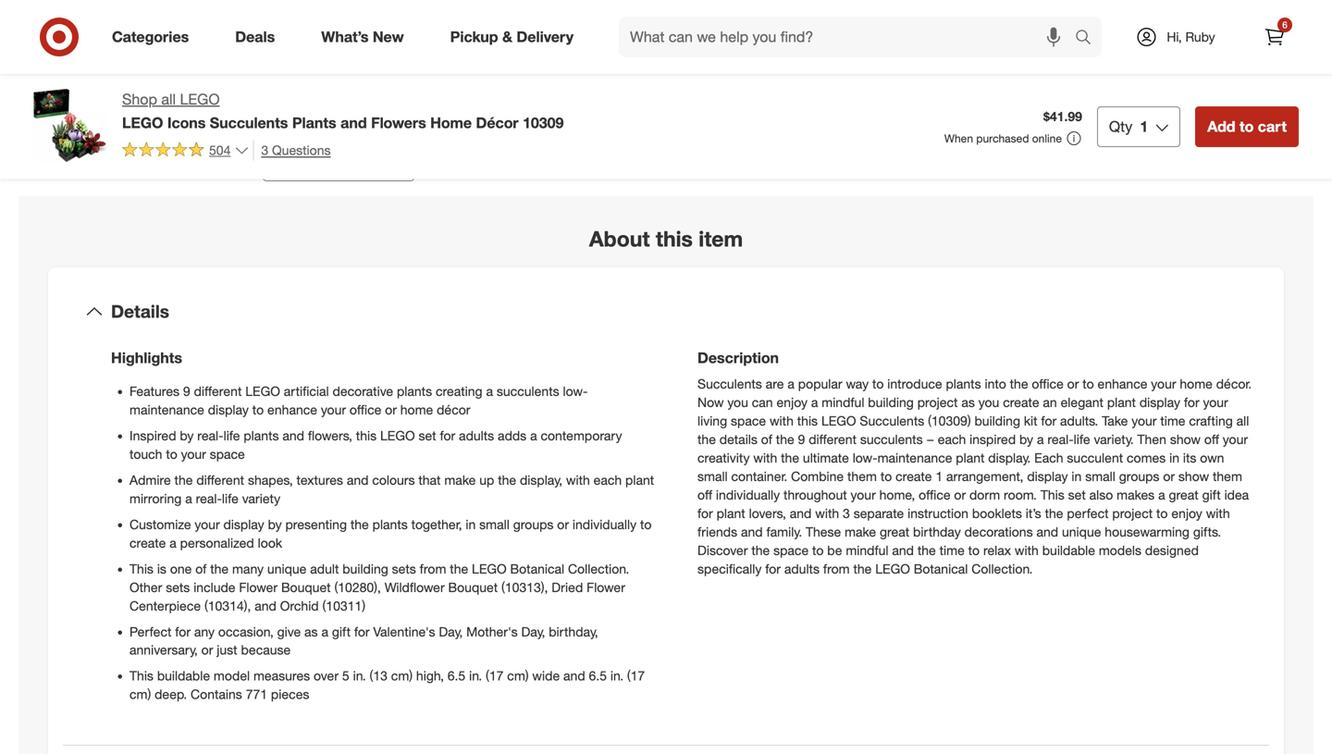 Task type: describe. For each thing, give the bounding box(es) containing it.
1 horizontal spatial this
[[656, 226, 693, 252]]

real- inside inspired by real-life plants and flowers, this lego set for adults adds a contemporary touch to your space
[[197, 427, 224, 443]]

life inside inspired by real-life plants and flowers, this lego set for adults adds a contemporary touch to your space
[[224, 427, 240, 443]]

the down birthday
[[918, 542, 936, 558]]

display inside customize your display by presenting the plants together, in small groups or individually to create a personalized look
[[223, 516, 264, 532]]

and down it's on the bottom right of page
[[1037, 523, 1059, 540]]

a inside customize your display by presenting the plants together, in small groups or individually to create a personalized look
[[169, 535, 176, 551]]

2 vertical spatial time
[[940, 542, 965, 558]]

images
[[354, 152, 402, 170]]

1 6.5 from the left
[[448, 668, 466, 684]]

designed
[[1145, 542, 1199, 558]]

valentine's
[[373, 623, 435, 640]]

of inside the this is one of the many unique adult building sets from the lego botanical collection. other sets include flower bouquet (10280), wildflower bouquet (10313), dried flower centerpiece (10314), and orchid (10311)
[[195, 560, 207, 577]]

buildable inside description succulents are a popular way to introduce plants into the office or to enhance your home décor. now you can enjoy a mindful building project as you create an elegant plant display for your living space with this lego succulents (10309) building kit for adults. take your time crafting all the details of the 9 different succulents – each inspired by a real-life variety. then show off your creativity with the ultimate low-maintenance plant display. each succulent comes in its own small container. combine them to create 1 arrangement, display in small groups or show them off individually throughout your home, office or dorm room. this set also makes a great gift idea for plant lovers, and with 3 separate instruction booklets it's the perfect project to enjoy with friends and family.  these make great birthday decorations and unique housewarming gifts. discover the space to be mindful and the time to relax with buildable models designed specifically for adults from the lego botanical collection.
[[1042, 542, 1095, 558]]

together,
[[411, 516, 462, 532]]

variety
[[242, 490, 280, 506]]

adult
[[310, 560, 339, 577]]

1 vertical spatial off
[[698, 486, 712, 503]]

3 questions
[[261, 142, 331, 158]]

1 horizontal spatial small
[[698, 468, 728, 484]]

for up the crafting
[[1184, 394, 1200, 410]]

pieces
[[271, 686, 309, 702]]

2 horizontal spatial small
[[1085, 468, 1116, 484]]

item
[[699, 226, 743, 252]]

and inside admire the different shapes, textures and colours that make up the display, with each plant mirroring a real-life variety
[[347, 472, 369, 488]]

enhance for features
[[267, 401, 317, 418]]

the up "include" at the left of the page
[[210, 560, 229, 577]]

throughout
[[784, 486, 847, 503]]

each
[[1035, 449, 1064, 466]]

its
[[1183, 449, 1197, 466]]

qty 1
[[1109, 117, 1148, 135]]

and down lovers,
[[741, 523, 763, 540]]

the right "up"
[[498, 472, 516, 488]]

504
[[209, 142, 231, 158]]

with up gifts.
[[1206, 505, 1230, 521]]

a right are
[[788, 375, 795, 392]]

friends
[[698, 523, 738, 540]]

all inside shop all lego lego icons succulents plants and flowers home décor 10309
[[161, 90, 176, 108]]

add
[[1208, 117, 1236, 135]]

1 vertical spatial over
[[852, 33, 877, 49]]

popular
[[798, 375, 842, 392]]

sponsored
[[1244, 148, 1299, 162]]

the down together,
[[450, 560, 468, 577]]

décor.
[[1216, 375, 1252, 392]]

lego inside inspired by real-life plants and flowers, this lego set for adults adds a contemporary touch to your space
[[380, 427, 415, 443]]

about
[[589, 226, 650, 252]]

the down separate
[[854, 560, 872, 577]]

is
[[157, 560, 166, 577]]

0 vertical spatial show
[[1170, 431, 1201, 447]]

what's new
[[321, 28, 404, 46]]

for up friends
[[698, 505, 713, 521]]

and inside this buildable model measures over 5 in. (13 cm) high, 6.5 in. (17 cm) wide and 6.5 in. (17 cm) deep.  contains 771 pieces
[[563, 668, 585, 684]]

details
[[720, 431, 758, 447]]

show more images
[[275, 152, 402, 170]]

questions
[[272, 142, 331, 158]]

then
[[1138, 431, 1167, 447]]

maintenance inside description succulents are a popular way to introduce plants into the office or to enhance your home décor. now you can enjoy a mindful building project as you create an elegant plant display for your living space with this lego succulents (10309) building kit for adults. take your time crafting all the details of the 9 different succulents – each inspired by a real-life variety. then show off your creativity with the ultimate low-maintenance plant display. each succulent comes in its own small container. combine them to create 1 arrangement, display in small groups or show them off individually throughout your home, office or dorm room. this set also makes a great gift idea for plant lovers, and with 3 separate instruction booklets it's the perfect project to enjoy with friends and family.  these make great birthday decorations and unique housewarming gifts. discover the space to be mindful and the time to relax with buildable models designed specifically for adults from the lego botanical collection.
[[878, 449, 952, 466]]

&
[[502, 28, 513, 46]]

lego down shop
[[122, 114, 163, 132]]

0 vertical spatial great
[[1169, 486, 1199, 503]]

categories
[[112, 28, 189, 46]]

2 day, from the left
[[521, 623, 545, 640]]

lego icons succulents plants and flowers home d&#233;cor 10309, 6 of 14 image
[[346, 0, 644, 126]]

succulents inside shop all lego lego icons succulents plants and flowers home décor 10309
[[210, 114, 288, 132]]

plants inside customize your display by presenting the plants together, in small groups or individually to create a personalized look
[[373, 516, 408, 532]]

qty
[[1109, 117, 1133, 135]]

details button
[[63, 282, 1269, 341]]

0 horizontal spatial project
[[918, 394, 958, 410]]

when
[[945, 131, 973, 145]]

a up each
[[1037, 431, 1044, 447]]

the up container.
[[776, 431, 794, 447]]

and inside the this is one of the many unique adult building sets from the lego botanical collection. other sets include flower bouquet (10280), wildflower bouquet (10313), dried flower centerpiece (10314), and orchid (10311)
[[255, 597, 276, 614]]

1 (17 from the left
[[486, 668, 504, 684]]

0 horizontal spatial 3
[[261, 142, 268, 158]]

low- inside description succulents are a popular way to introduce plants into the office or to enhance your home décor. now you can enjoy a mindful building project as you create an elegant plant display for your living space with this lego succulents (10309) building kit for adults. take your time crafting all the details of the 9 different succulents – each inspired by a real-life variety. then show off your creativity with the ultimate low-maintenance plant display. each succulent comes in its own small container. combine them to create 1 arrangement, display in small groups or show them off individually throughout your home, office or dorm room. this set also makes a great gift idea for plant lovers, and with 3 separate instruction booklets it's the perfect project to enjoy with friends and family.  these make great birthday decorations and unique housewarming gifts. discover the space to be mindful and the time to relax with buildable models designed specifically for adults from the lego botanical collection.
[[853, 449, 878, 466]]

or up elegant
[[1067, 375, 1079, 392]]

icons
[[167, 114, 206, 132]]

to right 'way'
[[872, 375, 884, 392]]

discover
[[698, 542, 748, 558]]

each inside admire the different shapes, textures and colours that make up the display, with each plant mirroring a real-life variety
[[594, 472, 622, 488]]

the right it's on the bottom right of page
[[1045, 505, 1064, 521]]

gift inside description succulents are a popular way to introduce plants into the office or to enhance your home décor. now you can enjoy a mindful building project as you create an elegant plant display for your living space with this lego succulents (10309) building kit for adults. take your time crafting all the details of the 9 different succulents – each inspired by a real-life variety. then show off your creativity with the ultimate low-maintenance plant display. each succulent comes in its own small container. combine them to create 1 arrangement, display in small groups or show them off individually throughout your home, office or dorm room. this set also makes a great gift idea for plant lovers, and with 3 separate instruction booklets it's the perfect project to enjoy with friends and family.  these make great birthday decorations and unique housewarming gifts. discover the space to be mindful and the time to relax with buildable models designed specifically for adults from the lego botanical collection.
[[1202, 486, 1221, 503]]

can
[[752, 394, 773, 410]]

this is one of the many unique adult building sets from the lego botanical collection. other sets include flower bouquet (10280), wildflower bouquet (10313), dried flower centerpiece (10314), and orchid (10311)
[[130, 560, 629, 614]]

(10309)
[[928, 412, 971, 429]]

1 inside description succulents are a popular way to introduce plants into the office or to enhance your home décor. now you can enjoy a mindful building project as you create an elegant plant display for your living space with this lego succulents (10309) building kit for adults. take your time crafting all the details of the 9 different succulents – each inspired by a real-life variety. then show off your creativity with the ultimate low-maintenance plant display. each succulent comes in its own small container. combine them to create 1 arrangement, display in small groups or show them off individually throughout your home, office or dorm room. this set also makes a great gift idea for plant lovers, and with 3 separate instruction booklets it's the perfect project to enjoy with friends and family.  these make great birthday decorations and unique housewarming gifts. discover the space to be mindful and the time to relax with buildable models designed specifically for adults from the lego botanical collection.
[[936, 468, 943, 484]]

flowers,
[[308, 427, 352, 443]]

crafting
[[1189, 412, 1233, 429]]

plant inside admire the different shapes, textures and colours that make up the display, with each plant mirroring a real-life variety
[[626, 472, 654, 488]]

décor
[[437, 401, 470, 418]]

3 in. from the left
[[611, 668, 624, 684]]

any
[[194, 623, 215, 640]]

description succulents are a popular way to introduce plants into the office or to enhance your home décor. now you can enjoy a mindful building project as you create an elegant plant display for your living space with this lego succulents (10309) building kit for adults. take your time crafting all the details of the 9 different succulents – each inspired by a real-life variety. then show off your creativity with the ultimate low-maintenance plant display. each succulent comes in its own small container. combine them to create 1 arrangement, display in small groups or show them off individually throughout your home, office or dorm room. this set also makes a great gift idea for plant lovers, and with 3 separate instruction booklets it's the perfect project to enjoy with friends and family.  these make great birthday decorations and unique housewarming gifts. discover the space to be mindful and the time to relax with buildable models designed specifically for adults from the lego botanical collection.
[[698, 349, 1252, 577]]

of inside description succulents are a popular way to introduce plants into the office or to enhance your home décor. now you can enjoy a mindful building project as you create an elegant plant display for your living space with this lego succulents (10309) building kit for adults. take your time crafting all the details of the 9 different succulents – each inspired by a real-life variety. then show off your creativity with the ultimate low-maintenance plant display. each succulent comes in its own small container. combine them to create 1 arrangement, display in small groups or show them off individually throughout your home, office or dorm room. this set also makes a great gift idea for plant lovers, and with 3 separate instruction booklets it's the perfect project to enjoy with friends and family.  these make great birthday decorations and unique housewarming gifts. discover the space to be mindful and the time to relax with buildable models designed specifically for adults from the lego botanical collection.
[[761, 431, 772, 447]]

1 horizontal spatial cm)
[[391, 668, 413, 684]]

a inside perfect for any occasion, give as a gift for valentine's day, mother's day, birthday, anniversary, or just because
[[321, 623, 328, 640]]

decorations
[[965, 523, 1033, 540]]

buildable inside this buildable model measures over 5 in. (13 cm) high, 6.5 in. (17 cm) wide and 6.5 in. (17 cm) deep.  contains 771 pieces
[[157, 668, 210, 684]]

2 horizontal spatial building
[[975, 412, 1021, 429]]

wildflower
[[385, 579, 445, 595]]

highlights
[[111, 349, 182, 367]]

lovers,
[[749, 505, 786, 521]]

make inside description succulents are a popular way to introduce plants into the office or to enhance your home décor. now you can enjoy a mindful building project as you create an elegant plant display for your living space with this lego succulents (10309) building kit for adults. take your time crafting all the details of the 9 different succulents – each inspired by a real-life variety. then show off your creativity with the ultimate low-maintenance plant display. each succulent comes in its own small container. combine them to create 1 arrangement, display in small groups or show them off individually throughout your home, office or dorm room. this set also makes a great gift idea for plant lovers, and with 3 separate instruction booklets it's the perfect project to enjoy with friends and family.  these make great birthday decorations and unique housewarming gifts. discover the space to be mindful and the time to relax with buildable models designed specifically for adults from the lego botanical collection.
[[845, 523, 876, 540]]

to left relax
[[968, 542, 980, 558]]

textures
[[297, 472, 343, 488]]

botanical inside the this is one of the many unique adult building sets from the lego botanical collection. other sets include flower bouquet (10280), wildflower bouquet (10313), dried flower centerpiece (10314), and orchid (10311)
[[510, 560, 565, 577]]

1 horizontal spatial building
[[868, 394, 914, 410]]

adults inside inspired by real-life plants and flowers, this lego set for adults adds a contemporary touch to your space
[[459, 427, 494, 443]]

0 horizontal spatial cm)
[[130, 686, 151, 702]]

the down family.
[[752, 542, 770, 558]]

home
[[430, 114, 472, 132]]

6
[[1283, 19, 1288, 31]]

your inside customize your display by presenting the plants together, in small groups or individually to create a personalized look
[[195, 516, 220, 532]]

as inside description succulents are a popular way to introduce plants into the office or to enhance your home décor. now you can enjoy a mindful building project as you create an elegant plant display for your living space with this lego succulents (10309) building kit for adults. take your time crafting all the details of the 9 different succulents – each inspired by a real-life variety. then show off your creativity with the ultimate low-maintenance plant display. each succulent comes in its own small container. combine them to create 1 arrangement, display in small groups or show them off individually throughout your home, office or dorm room. this set also makes a great gift idea for plant lovers, and with 3 separate instruction booklets it's the perfect project to enjoy with friends and family.  these make great birthday decorations and unique housewarming gifts. discover the space to be mindful and the time to relax with buildable models designed specifically for adults from the lego botanical collection.
[[962, 394, 975, 410]]

perfect
[[130, 623, 172, 640]]

because
[[241, 642, 291, 658]]

9 inside features 9 different lego artificial decorative plants creating a succulents low- maintenance display to enhance your office or home décor
[[183, 383, 190, 399]]

lego inside features 9 different lego artificial decorative plants creating a succulents low- maintenance display to enhance your office or home décor
[[245, 383, 280, 399]]

1 horizontal spatial off
[[1205, 431, 1219, 447]]

an
[[1043, 394, 1057, 410]]

1 horizontal spatial 1
[[1140, 117, 1148, 135]]

2 in. from the left
[[469, 668, 482, 684]]

model
[[214, 668, 250, 684]]

lego icons succulents plants and flowers home d&#233;cor 10309, 5 of 14 image
[[33, 0, 331, 126]]

this inside description succulents are a popular way to introduce plants into the office or to enhance your home décor. now you can enjoy a mindful building project as you create an elegant plant display for your living space with this lego succulents (10309) building kit for adults. take your time crafting all the details of the 9 different succulents – each inspired by a real-life variety. then show off your creativity with the ultimate low-maintenance plant display. each succulent comes in its own small container. combine them to create 1 arrangement, display in small groups or show them off individually throughout your home, office or dorm room. this set also makes a great gift idea for plant lovers, and with 3 separate instruction booklets it's the perfect project to enjoy with friends and family.  these make great birthday decorations and unique housewarming gifts. discover the space to be mindful and the time to relax with buildable models designed specifically for adults from the lego botanical collection.
[[797, 412, 818, 429]]

the inside customize your display by presenting the plants together, in small groups or individually to create a personalized look
[[351, 516, 369, 532]]

hi, ruby
[[1167, 29, 1215, 45]]

with inside admire the different shapes, textures and colours that make up the display, with each plant mirroring a real-life variety
[[566, 472, 590, 488]]

be
[[827, 542, 842, 558]]

delivery
[[517, 28, 574, 46]]

1 vertical spatial time
[[1161, 412, 1186, 429]]

2 horizontal spatial succulents
[[860, 412, 925, 429]]

1 horizontal spatial office
[[919, 486, 951, 503]]

with
[[725, 33, 751, 49]]

this for this is one of the many unique adult building sets from the lego botanical collection. other sets include flower bouquet (10280), wildflower bouquet (10313), dried flower centerpiece (10314), and orchid (10311)
[[130, 560, 154, 577]]

2 them from the left
[[1213, 468, 1243, 484]]

$41.99
[[1044, 108, 1082, 124]]

to inside customize your display by presenting the plants together, in small groups or individually to create a personalized look
[[640, 516, 652, 532]]

1 horizontal spatial over
[[755, 12, 786, 30]]

the right the admire
[[174, 472, 193, 488]]

or down comes in the right of the page
[[1163, 468, 1175, 484]]

1 horizontal spatial space
[[731, 412, 766, 429]]

from inside the this is one of the many unique adult building sets from the lego botanical collection. other sets include flower bouquet (10280), wildflower bouquet (10313), dried flower centerpiece (10314), and orchid (10311)
[[420, 560, 446, 577]]

unique inside the this is one of the many unique adult building sets from the lego botanical collection. other sets include flower bouquet (10280), wildflower bouquet (10313), dried flower centerpiece (10314), and orchid (10311)
[[267, 560, 307, 577]]

1 vertical spatial sets
[[166, 579, 190, 595]]

and down throughout
[[790, 505, 812, 521]]

categories link
[[96, 17, 212, 57]]

for right "kit"
[[1041, 412, 1057, 429]]

occasion,
[[218, 623, 274, 640]]

with up these
[[815, 505, 839, 521]]

give
[[277, 623, 301, 640]]

home inside features 9 different lego artificial decorative plants creating a succulents low- maintenance display to enhance your office or home décor
[[400, 401, 433, 418]]

presenting
[[285, 516, 347, 532]]

collection. inside the this is one of the many unique adult building sets from the lego botanical collection. other sets include flower bouquet (10280), wildflower bouquet (10313), dried flower centerpiece (10314), and orchid (10311)
[[568, 560, 629, 577]]

arrangement,
[[946, 468, 1024, 484]]

one
[[170, 560, 192, 577]]

to left be
[[812, 542, 824, 558]]

2 vertical spatial space
[[774, 542, 809, 558]]

details
[[111, 301, 169, 322]]

real- inside description succulents are a popular way to introduce plants into the office or to enhance your home décor. now you can enjoy a mindful building project as you create an elegant plant display for your living space with this lego succulents (10309) building kit for adults. take your time crafting all the details of the 9 different succulents – each inspired by a real-life variety. then show off your creativity with the ultimate low-maintenance plant display. each succulent comes in its own small container. combine them to create 1 arrangement, display in small groups or show them off individually throughout your home, office or dorm room. this set also makes a great gift idea for plant lovers, and with 3 separate instruction booklets it's the perfect project to enjoy with friends and family.  these make great birthday decorations and unique housewarming gifts. discover the space to be mindful and the time to relax with buildable models designed specifically for adults from the lego botanical collection.
[[1048, 431, 1074, 447]]

a right makes
[[1158, 486, 1165, 503]]

in inside customize your display by presenting the plants together, in small groups or individually to create a personalized look
[[466, 516, 476, 532]]

centerpiece
[[130, 597, 201, 614]]

2 horizontal spatial cm)
[[507, 668, 529, 684]]

set inside description succulents are a popular way to introduce plants into the office or to enhance your home décor. now you can enjoy a mindful building project as you create an elegant plant display for your living space with this lego succulents (10309) building kit for adults. take your time crafting all the details of the 9 different succulents – each inspired by a real-life variety. then show off your creativity with the ultimate low-maintenance plant display. each succulent comes in its own small container. combine them to create 1 arrangement, display in small groups or show them off individually throughout your home, office or dorm room. this set also makes a great gift idea for plant lovers, and with 3 separate instruction booklets it's the perfect project to enjoy with friends and family.  these make great birthday decorations and unique housewarming gifts. discover the space to be mindful and the time to relax with buildable models designed specifically for adults from the lego botanical collection.
[[1068, 486, 1086, 503]]

time inside the pay over time with affirm on orders over $100
[[790, 12, 820, 30]]

and down birthday
[[892, 542, 914, 558]]

0 vertical spatial in
[[1170, 449, 1180, 466]]

flowers
[[371, 114, 426, 132]]

a down popular at the right
[[811, 394, 818, 410]]

0 vertical spatial mindful
[[822, 394, 865, 410]]

1 vertical spatial show
[[1179, 468, 1209, 484]]

the down the living
[[698, 431, 716, 447]]

botanical inside description succulents are a popular way to introduce plants into the office or to enhance your home décor. now you can enjoy a mindful building project as you create an elegant plant display for your living space with this lego succulents (10309) building kit for adults. take your time crafting all the details of the 9 different succulents – each inspired by a real-life variety. then show off your creativity with the ultimate low-maintenance plant display. each succulent comes in its own small container. combine them to create 1 arrangement, display in small groups or show them off individually throughout your home, office or dorm room. this set also makes a great gift idea for plant lovers, and with 3 separate instruction booklets it's the perfect project to enjoy with friends and family.  these make great birthday decorations and unique housewarming gifts. discover the space to be mindful and the time to relax with buildable models designed specifically for adults from the lego botanical collection.
[[914, 560, 968, 577]]

over inside this buildable model measures over 5 in. (13 cm) high, 6.5 in. (17 cm) wide and 6.5 in. (17 cm) deep.  contains 771 pieces
[[314, 668, 339, 684]]

for down family.
[[765, 560, 781, 577]]

to up housewarming
[[1157, 505, 1168, 521]]

display up 'then'
[[1140, 394, 1181, 410]]

own
[[1200, 449, 1225, 466]]

pickup & delivery link
[[435, 17, 597, 57]]

just
[[217, 642, 237, 658]]

search
[[1067, 30, 1111, 48]]

or inside customize your display by presenting the plants together, in small groups or individually to create a personalized look
[[557, 516, 569, 532]]

to inside inspired by real-life plants and flowers, this lego set for adults adds a contemporary touch to your space
[[166, 446, 177, 462]]

collection. inside description succulents are a popular way to introduce plants into the office or to enhance your home décor. now you can enjoy a mindful building project as you create an elegant plant display for your living space with this lego succulents (10309) building kit for adults. take your time crafting all the details of the 9 different succulents – each inspired by a real-life variety. then show off your creativity with the ultimate low-maintenance plant display. each succulent comes in its own small container. combine them to create 1 arrangement, display in small groups or show them off individually throughout your home, office or dorm room. this set also makes a great gift idea for plant lovers, and with 3 separate instruction booklets it's the perfect project to enjoy with friends and family.  these make great birthday decorations and unique housewarming gifts. discover the space to be mindful and the time to relax with buildable models designed specifically for adults from the lego botanical collection.
[[972, 560, 1033, 577]]

about this item
[[589, 226, 743, 252]]

groups inside description succulents are a popular way to introduce plants into the office or to enhance your home décor. now you can enjoy a mindful building project as you create an elegant plant display for your living space with this lego succulents (10309) building kit for adults. take your time crafting all the details of the 9 different succulents – each inspired by a real-life variety. then show off your creativity with the ultimate low-maintenance plant display. each succulent comes in its own small container. combine them to create 1 arrangement, display in small groups or show them off individually throughout your home, office or dorm room. this set also makes a great gift idea for plant lovers, and with 3 separate instruction booklets it's the perfect project to enjoy with friends and family.  these make great birthday decorations and unique housewarming gifts. discover the space to be mindful and the time to relax with buildable models designed specifically for adults from the lego botanical collection.
[[1119, 468, 1160, 484]]

birthday,
[[549, 623, 598, 640]]

or inside features 9 different lego artificial decorative plants creating a succulents low- maintenance display to enhance your office or home décor
[[385, 401, 397, 418]]

gift inside perfect for any occasion, give as a gift for valentine's day, mother's day, birthday, anniversary, or just because
[[332, 623, 351, 640]]

combine
[[791, 468, 844, 484]]

creativity
[[698, 449, 750, 466]]

with up container.
[[753, 449, 777, 466]]

1 you from the left
[[728, 394, 748, 410]]

to inside features 9 different lego artificial decorative plants creating a succulents low- maintenance display to enhance your office or home décor
[[252, 401, 264, 418]]

lego down separate
[[875, 560, 910, 577]]

display.
[[988, 449, 1031, 466]]

3 inside description succulents are a popular way to introduce plants into the office or to enhance your home décor. now you can enjoy a mindful building project as you create an elegant plant display for your living space with this lego succulents (10309) building kit for adults. take your time crafting all the details of the 9 different succulents – each inspired by a real-life variety. then show off your creativity with the ultimate low-maintenance plant display. each succulent comes in its own small container. combine them to create 1 arrangement, display in small groups or show them off individually throughout your home, office or dorm room. this set also makes a great gift idea for plant lovers, and with 3 separate instruction booklets it's the perfect project to enjoy with friends and family.  these make great birthday decorations and unique housewarming gifts. discover the space to be mindful and the time to relax with buildable models designed specifically for adults from the lego botanical collection.
[[843, 505, 850, 521]]

customize
[[130, 516, 191, 532]]

pickup & delivery
[[450, 28, 574, 46]]

a inside features 9 different lego artificial decorative plants creating a succulents low- maintenance display to enhance your office or home décor
[[486, 383, 493, 399]]

instruction
[[908, 505, 969, 521]]

set inside inspired by real-life plants and flowers, this lego set for adults adds a contemporary touch to your space
[[419, 427, 436, 443]]

this inside description succulents are a popular way to introduce plants into the office or to enhance your home décor. now you can enjoy a mindful building project as you create an elegant plant display for your living space with this lego succulents (10309) building kit for adults. take your time crafting all the details of the 9 different succulents – each inspired by a real-life variety. then show off your creativity with the ultimate low-maintenance plant display. each succulent comes in its own small container. combine them to create 1 arrangement, display in small groups or show them off individually throughout your home, office or dorm room. this set also makes a great gift idea for plant lovers, and with 3 separate instruction booklets it's the perfect project to enjoy with friends and family.  these make great birthday decorations and unique housewarming gifts. discover the space to be mindful and the time to relax with buildable models designed specifically for adults from the lego botanical collection.
[[1041, 486, 1065, 503]]

décor
[[476, 114, 519, 132]]

orchid
[[280, 597, 319, 614]]

individually inside description succulents are a popular way to introduce plants into the office or to enhance your home décor. now you can enjoy a mindful building project as you create an elegant plant display for your living space with this lego succulents (10309) building kit for adults. take your time crafting all the details of the 9 different succulents – each inspired by a real-life variety. then show off your creativity with the ultimate low-maintenance plant display. each succulent comes in its own small container. combine them to create 1 arrangement, display in small groups or show them off individually throughout your home, office or dorm room. this set also makes a great gift idea for plant lovers, and with 3 separate instruction booklets it's the perfect project to enjoy with friends and family.  these make great birthday decorations and unique housewarming gifts. discover the space to be mindful and the time to relax with buildable models designed specifically for adults from the lego botanical collection.
[[716, 486, 780, 503]]

container.
[[731, 468, 788, 484]]

by inside customize your display by presenting the plants together, in small groups or individually to create a personalized look
[[268, 516, 282, 532]]



Task type: locate. For each thing, give the bounding box(es) containing it.
botanical up (10313),
[[510, 560, 565, 577]]

look
[[258, 535, 282, 551]]

lego left artificial
[[245, 383, 280, 399]]

1 vertical spatial low-
[[853, 449, 878, 466]]

your inside features 9 different lego artificial decorative plants creating a succulents low- maintenance display to enhance your office or home décor
[[321, 401, 346, 418]]

each inside description succulents are a popular way to introduce plants into the office or to enhance your home décor. now you can enjoy a mindful building project as you create an elegant plant display for your living space with this lego succulents (10309) building kit for adults. take your time crafting all the details of the 9 different succulents – each inspired by a real-life variety. then show off your creativity with the ultimate low-maintenance plant display. each succulent comes in its own small container. combine them to create 1 arrangement, display in small groups or show them off individually throughout your home, office or dorm room. this set also makes a great gift idea for plant lovers, and with 3 separate instruction booklets it's the perfect project to enjoy with friends and family.  these make great birthday decorations and unique housewarming gifts. discover the space to be mindful and the time to relax with buildable models designed specifically for adults from the lego botanical collection.
[[938, 431, 966, 447]]

gift down (10311)
[[332, 623, 351, 640]]

2 horizontal spatial create
[[1003, 394, 1039, 410]]

enhance inside description succulents are a popular way to introduce plants into the office or to enhance your home décor. now you can enjoy a mindful building project as you create an elegant plant display for your living space with this lego succulents (10309) building kit for adults. take your time crafting all the details of the 9 different succulents – each inspired by a real-life variety. then show off your creativity with the ultimate low-maintenance plant display. each succulent comes in its own small container. combine them to create 1 arrangement, display in small groups or show them off individually throughout your home, office or dorm room. this set also makes a great gift idea for plant lovers, and with 3 separate instruction booklets it's the perfect project to enjoy with friends and family.  these make great birthday decorations and unique housewarming gifts. discover the space to be mindful and the time to relax with buildable models designed specifically for adults from the lego botanical collection.
[[1098, 375, 1148, 392]]

this down features 9 different lego artificial decorative plants creating a succulents low- maintenance display to enhance your office or home décor
[[356, 427, 377, 443]]

and inside shop all lego lego icons succulents plants and flowers home décor 10309
[[341, 114, 367, 132]]

1 horizontal spatial enjoy
[[1172, 505, 1203, 521]]

by
[[180, 427, 194, 443], [1020, 431, 1034, 447], [268, 516, 282, 532]]

make inside admire the different shapes, textures and colours that make up the display, with each plant mirroring a real-life variety
[[444, 472, 476, 488]]

1 horizontal spatial sets
[[392, 560, 416, 577]]

when purchased online
[[945, 131, 1062, 145]]

0 horizontal spatial buildable
[[157, 668, 210, 684]]

1 vertical spatial all
[[1237, 412, 1249, 429]]

other
[[130, 579, 162, 595]]

this buildable model measures over 5 in. (13 cm) high, 6.5 in. (17 cm) wide and 6.5 in. (17 cm) deep.  contains 771 pieces
[[130, 668, 645, 702]]

1 horizontal spatial low-
[[853, 449, 878, 466]]

0 horizontal spatial home
[[400, 401, 433, 418]]

this left item
[[656, 226, 693, 252]]

6.5 right high,
[[448, 668, 466, 684]]

1 vertical spatial individually
[[573, 516, 637, 532]]

for down décor
[[440, 427, 455, 443]]

1 vertical spatial enhance
[[267, 401, 317, 418]]

2 horizontal spatial in.
[[611, 668, 624, 684]]

0 vertical spatial 3
[[261, 142, 268, 158]]

cm) left "deep."
[[130, 686, 151, 702]]

1 horizontal spatial groups
[[1119, 468, 1160, 484]]

lego up icons on the left top
[[180, 90, 220, 108]]

1 horizontal spatial home
[[1180, 375, 1213, 392]]

1 day, from the left
[[439, 623, 463, 640]]

individually inside customize your display by presenting the plants together, in small groups or individually to create a personalized look
[[573, 516, 637, 532]]

0 horizontal spatial day,
[[439, 623, 463, 640]]

1 vertical spatial succulents
[[860, 431, 923, 447]]

to
[[1240, 117, 1254, 135], [872, 375, 884, 392], [1083, 375, 1094, 392], [252, 401, 264, 418], [166, 446, 177, 462], [881, 468, 892, 484], [1157, 505, 1168, 521], [640, 516, 652, 532], [812, 542, 824, 558], [968, 542, 980, 558]]

from down be
[[823, 560, 850, 577]]

enjoy down are
[[777, 394, 808, 410]]

1 horizontal spatial project
[[1112, 505, 1153, 521]]

(13
[[370, 668, 388, 684]]

by down "kit"
[[1020, 431, 1034, 447]]

lego
[[180, 90, 220, 108], [122, 114, 163, 132], [245, 383, 280, 399], [822, 412, 856, 429], [380, 427, 415, 443], [875, 560, 910, 577], [472, 560, 507, 577]]

enhance for description
[[1098, 375, 1148, 392]]

different up ultimate
[[809, 431, 857, 447]]

1 horizontal spatial in
[[1072, 468, 1082, 484]]

unique down perfect
[[1062, 523, 1101, 540]]

this inside inspired by real-life plants and flowers, this lego set for adults adds a contemporary touch to your space
[[356, 427, 377, 443]]

now
[[698, 394, 724, 410]]

0 horizontal spatial gift
[[332, 623, 351, 640]]

(10314),
[[204, 597, 251, 614]]

building
[[868, 394, 914, 410], [975, 412, 1021, 429], [343, 560, 388, 577]]

1 vertical spatial of
[[195, 560, 207, 577]]

inspired by real-life plants and flowers, this lego set for adults adds a contemporary touch to your space
[[130, 427, 622, 462]]

1 in. from the left
[[353, 668, 366, 684]]

perfect
[[1067, 505, 1109, 521]]

1 vertical spatial set
[[1068, 486, 1086, 503]]

0 vertical spatial off
[[1205, 431, 1219, 447]]

2 6.5 from the left
[[589, 668, 607, 684]]

2 horizontal spatial space
[[774, 542, 809, 558]]

and right plants
[[341, 114, 367, 132]]

small
[[698, 468, 728, 484], [1085, 468, 1116, 484], [479, 516, 510, 532]]

life inside admire the different shapes, textures and colours that make up the display, with each plant mirroring a real-life variety
[[222, 490, 239, 506]]

or inside perfect for any occasion, give as a gift for valentine's day, mother's day, birthday, anniversary, or just because
[[201, 642, 213, 658]]

from up wildflower
[[420, 560, 446, 577]]

1 horizontal spatial enhance
[[1098, 375, 1148, 392]]

adults.
[[1060, 412, 1099, 429]]

groups inside customize your display by presenting the plants together, in small groups or individually to create a personalized look
[[513, 516, 554, 532]]

for inside inspired by real-life plants and flowers, this lego set for adults adds a contemporary touch to your space
[[440, 427, 455, 443]]

9 inside description succulents are a popular way to introduce plants into the office or to enhance your home décor. now you can enjoy a mindful building project as you create an elegant plant display for your living space with this lego succulents (10309) building kit for adults. take your time crafting all the details of the 9 different succulents – each inspired by a real-life variety. then show off your creativity with the ultimate low-maintenance plant display. each succulent comes in its own small container. combine them to create 1 arrangement, display in small groups or show them off individually throughout your home, office or dorm room. this set also makes a great gift idea for plant lovers, and with 3 separate instruction booklets it's the perfect project to enjoy with friends and family.  these make great birthday decorations and unique housewarming gifts. discover the space to be mindful and the time to relax with buildable models designed specifically for adults from the lego botanical collection.
[[798, 431, 805, 447]]

display,
[[520, 472, 563, 488]]

many
[[232, 560, 264, 577]]

1 vertical spatial in
[[1072, 468, 1082, 484]]

show down the 'its'
[[1179, 468, 1209, 484]]

1 horizontal spatial create
[[896, 468, 932, 484]]

0 horizontal spatial botanical
[[510, 560, 565, 577]]

to up elegant
[[1083, 375, 1094, 392]]

different inside description succulents are a popular way to introduce plants into the office or to enhance your home décor. now you can enjoy a mindful building project as you create an elegant plant display for your living space with this lego succulents (10309) building kit for adults. take your time crafting all the details of the 9 different succulents – each inspired by a real-life variety. then show off your creativity with the ultimate low-maintenance plant display. each succulent comes in its own small container. combine them to create 1 arrangement, display in small groups or show them off individually throughout your home, office or dorm room. this set also makes a great gift idea for plant lovers, and with 3 separate instruction booklets it's the perfect project to enjoy with friends and family.  these make great birthday decorations and unique housewarming gifts. discover the space to be mindful and the time to relax with buildable models designed specifically for adults from the lego botanical collection.
[[809, 431, 857, 447]]

admire
[[130, 472, 171, 488]]

low- up contemporary
[[563, 383, 588, 399]]

different up variety
[[196, 472, 244, 488]]

as inside perfect for any occasion, give as a gift for valentine's day, mother's day, birthday, anniversary, or just because
[[304, 623, 318, 640]]

wide
[[532, 668, 560, 684]]

sets down one
[[166, 579, 190, 595]]

1 horizontal spatial set
[[1068, 486, 1086, 503]]

0 horizontal spatial 1
[[936, 468, 943, 484]]

plants left into at the right
[[946, 375, 981, 392]]

orders
[[811, 33, 848, 49]]

lego up colours at the left bottom of the page
[[380, 427, 415, 443]]

on
[[792, 33, 807, 49]]

lego inside the this is one of the many unique adult building sets from the lego botanical collection. other sets include flower bouquet (10280), wildflower bouquet (10313), dried flower centerpiece (10314), and orchid (10311)
[[472, 560, 507, 577]]

office up an
[[1032, 375, 1064, 392]]

(17
[[486, 668, 504, 684], [627, 668, 645, 684]]

different inside admire the different shapes, textures and colours that make up the display, with each plant mirroring a real-life variety
[[196, 472, 244, 488]]

mirroring
[[130, 490, 182, 506]]

kit
[[1024, 412, 1038, 429]]

cm)
[[391, 668, 413, 684], [507, 668, 529, 684], [130, 686, 151, 702]]

0 horizontal spatial low-
[[563, 383, 588, 399]]

in. right high,
[[469, 668, 482, 684]]

1 horizontal spatial make
[[845, 523, 876, 540]]

small inside customize your display by presenting the plants together, in small groups or individually to create a personalized look
[[479, 516, 510, 532]]

1 bouquet from the left
[[281, 579, 331, 595]]

0 horizontal spatial time
[[790, 12, 820, 30]]

all
[[161, 90, 176, 108], [1237, 412, 1249, 429]]

real- right inspired
[[197, 427, 224, 443]]

specifically
[[698, 560, 762, 577]]

0 horizontal spatial enjoy
[[777, 394, 808, 410]]

space up variety
[[210, 446, 245, 462]]

adults
[[459, 427, 494, 443], [784, 560, 820, 577]]

0 vertical spatial 1
[[1140, 117, 1148, 135]]

idea
[[1225, 486, 1249, 503]]

maintenance down the features
[[130, 401, 204, 418]]

enhance inside features 9 different lego artificial decorative plants creating a succulents low- maintenance display to enhance your office or home décor
[[267, 401, 317, 418]]

0 horizontal spatial off
[[698, 486, 712, 503]]

as
[[962, 394, 975, 410], [304, 623, 318, 640]]

1 vertical spatial buildable
[[157, 668, 210, 684]]

all inside description succulents are a popular way to introduce plants into the office or to enhance your home décor. now you can enjoy a mindful building project as you create an elegant plant display for your living space with this lego succulents (10309) building kit for adults. take your time crafting all the details of the 9 different succulents – each inspired by a real-life variety. then show off your creativity with the ultimate low-maintenance plant display. each succulent comes in its own small container. combine them to create 1 arrangement, display in small groups or show them off individually throughout your home, office or dorm room. this set also makes a great gift idea for plant lovers, and with 3 separate instruction booklets it's the perfect project to enjoy with friends and family.  these make great birthday decorations and unique housewarming gifts. discover the space to be mindful and the time to relax with buildable models designed specifically for adults from the lego botanical collection.
[[1237, 412, 1249, 429]]

gift left idea
[[1202, 486, 1221, 503]]

0 vertical spatial home
[[1180, 375, 1213, 392]]

2 botanical from the left
[[510, 560, 565, 577]]

enhance up take
[[1098, 375, 1148, 392]]

buildable up "deep."
[[157, 668, 210, 684]]

deals
[[235, 28, 275, 46]]

0 vertical spatial this
[[1041, 486, 1065, 503]]

0 horizontal spatial individually
[[573, 516, 637, 532]]

to left friends
[[640, 516, 652, 532]]

succulents up "adds"
[[497, 383, 559, 399]]

of right details
[[761, 431, 772, 447]]

succulents
[[210, 114, 288, 132], [698, 375, 762, 392], [860, 412, 925, 429]]

the right into at the right
[[1010, 375, 1028, 392]]

lego up ultimate
[[822, 412, 856, 429]]

search button
[[1067, 17, 1111, 61]]

succulents inside features 9 different lego artificial decorative plants creating a succulents low- maintenance display to enhance your office or home décor
[[497, 383, 559, 399]]

booklets
[[972, 505, 1022, 521]]

shapes,
[[248, 472, 293, 488]]

different for enhance
[[194, 383, 242, 399]]

variety.
[[1094, 431, 1134, 447]]

with right relax
[[1015, 542, 1039, 558]]

plants
[[292, 114, 336, 132]]

contains
[[191, 686, 242, 702]]

plants inside features 9 different lego artificial decorative plants creating a succulents low- maintenance display to enhance your office or home décor
[[397, 383, 432, 399]]

1 collection. from the left
[[972, 560, 1033, 577]]

groups up makes
[[1119, 468, 1160, 484]]

flower right the 'dried'
[[587, 579, 625, 595]]

ultimate
[[803, 449, 849, 466]]

project
[[918, 394, 958, 410], [1112, 505, 1153, 521]]

in. right wide
[[611, 668, 624, 684]]

admire the different shapes, textures and colours that make up the display, with each plant mirroring a real-life variety
[[130, 472, 654, 506]]

succulents inside description succulents are a popular way to introduce plants into the office or to enhance your home décor. now you can enjoy a mindful building project as you create an elegant plant display for your living space with this lego succulents (10309) building kit for adults. take your time crafting all the details of the 9 different succulents – each inspired by a real-life variety. then show off your creativity with the ultimate low-maintenance plant display. each succulent comes in its own small container. combine them to create 1 arrangement, display in small groups or show them off individually throughout your home, office or dorm room. this set also makes a great gift idea for plant lovers, and with 3 separate instruction booklets it's the perfect project to enjoy with friends and family.  these make great birthday decorations and unique housewarming gifts. discover the space to be mindful and the time to relax with buildable models designed specifically for adults from the lego botanical collection.
[[860, 431, 923, 447]]

1 horizontal spatial 6.5
[[589, 668, 607, 684]]

0 vertical spatial over
[[755, 12, 786, 30]]

2 from from the left
[[420, 560, 446, 577]]

individually down container.
[[716, 486, 780, 503]]

1 right qty
[[1140, 117, 1148, 135]]

0 horizontal spatial succulents
[[497, 383, 559, 399]]

this inside the this is one of the many unique adult building sets from the lego botanical collection. other sets include flower bouquet (10280), wildflower bouquet (10313), dried flower centerpiece (10314), and orchid (10311)
[[130, 560, 154, 577]]

gifts.
[[1193, 523, 1221, 540]]

1 vertical spatial groups
[[513, 516, 554, 532]]

buildable down perfect
[[1042, 542, 1095, 558]]

0 vertical spatial all
[[161, 90, 176, 108]]

0 horizontal spatial all
[[161, 90, 176, 108]]

0 vertical spatial each
[[938, 431, 966, 447]]

as up (10309)
[[962, 394, 975, 410]]

1 horizontal spatial them
[[1213, 468, 1243, 484]]

building inside the this is one of the many unique adult building sets from the lego botanical collection. other sets include flower bouquet (10280), wildflower bouquet (10313), dried flower centerpiece (10314), and orchid (10311)
[[343, 560, 388, 577]]

0 vertical spatial different
[[194, 383, 242, 399]]

unique inside description succulents are a popular way to introduce plants into the office or to enhance your home décor. now you can enjoy a mindful building project as you create an elegant plant display for your living space with this lego succulents (10309) building kit for adults. take your time crafting all the details of the 9 different succulents – each inspired by a real-life variety. then show off your creativity with the ultimate low-maintenance plant display. each succulent comes in its own small container. combine them to create 1 arrangement, display in small groups or show them off individually throughout your home, office or dorm room. this set also makes a great gift idea for plant lovers, and with 3 separate instruction booklets it's the perfect project to enjoy with friends and family.  these make great birthday decorations and unique housewarming gifts. discover the space to be mindful and the time to relax with buildable models designed specifically for adults from the lego botanical collection.
[[1062, 523, 1101, 540]]

space inside inspired by real-life plants and flowers, this lego set for adults adds a contemporary touch to your space
[[210, 446, 245, 462]]

them
[[848, 468, 877, 484], [1213, 468, 1243, 484]]

pickup
[[450, 28, 498, 46]]

creating
[[436, 383, 483, 399]]

also
[[1090, 486, 1113, 503]]

advertisement region
[[688, 76, 1299, 146]]

with right display,
[[566, 472, 590, 488]]

0 vertical spatial as
[[962, 394, 975, 410]]

1 botanical from the left
[[914, 560, 968, 577]]

a down (10311)
[[321, 623, 328, 640]]

office
[[1032, 375, 1064, 392], [350, 401, 381, 418], [919, 486, 951, 503]]

the up "combine"
[[781, 449, 799, 466]]

with down can
[[770, 412, 794, 429]]

0 horizontal spatial flower
[[239, 579, 278, 595]]

1 horizontal spatial bouquet
[[448, 579, 498, 595]]

a inside inspired by real-life plants and flowers, this lego set for adults adds a contemporary touch to your space
[[530, 427, 537, 443]]

2 horizontal spatial office
[[1032, 375, 1064, 392]]

great
[[1169, 486, 1199, 503], [880, 523, 910, 540]]

space
[[731, 412, 766, 429], [210, 446, 245, 462], [774, 542, 809, 558]]

to up the home,
[[881, 468, 892, 484]]

over left $100
[[852, 33, 877, 49]]

botanical
[[914, 560, 968, 577], [510, 560, 565, 577]]

1 horizontal spatial great
[[1169, 486, 1199, 503]]

inspired
[[970, 431, 1016, 447]]

individually up the 'dried'
[[573, 516, 637, 532]]

great down separate
[[880, 523, 910, 540]]

0 vertical spatial low-
[[563, 383, 588, 399]]

low- inside features 9 different lego artificial decorative plants creating a succulents low- maintenance display to enhance your office or home décor
[[563, 383, 588, 399]]

or left dorm
[[954, 486, 966, 503]]

display down variety
[[223, 516, 264, 532]]

by inside description succulents are a popular way to introduce plants into the office or to enhance your home décor. now you can enjoy a mindful building project as you create an elegant plant display for your living space with this lego succulents (10309) building kit for adults. take your time crafting all the details of the 9 different succulents – each inspired by a real-life variety. then show off your creativity with the ultimate low-maintenance plant display. each succulent comes in its own small container. combine them to create 1 arrangement, display in small groups or show them off individually throughout your home, office or dorm room. this set also makes a great gift idea for plant lovers, and with 3 separate instruction booklets it's the perfect project to enjoy with friends and family.  these make great birthday decorations and unique housewarming gifts. discover the space to be mindful and the time to relax with buildable models designed specifically for adults from the lego botanical collection.
[[1020, 431, 1034, 447]]

display inside features 9 different lego artificial decorative plants creating a succulents low- maintenance display to enhance your office or home décor
[[208, 401, 249, 418]]

1 vertical spatial enjoy
[[1172, 505, 1203, 521]]

mindful right be
[[846, 542, 889, 558]]

life inside description succulents are a popular way to introduce plants into the office or to enhance your home décor. now you can enjoy a mindful building project as you create an elegant plant display for your living space with this lego succulents (10309) building kit for adults. take your time crafting all the details of the 9 different succulents – each inspired by a real-life variety. then show off your creativity with the ultimate low-maintenance plant display. each succulent comes in its own small container. combine them to create 1 arrangement, display in small groups or show them off individually throughout your home, office or dorm room. this set also makes a great gift idea for plant lovers, and with 3 separate instruction booklets it's the perfect project to enjoy with friends and family.  these make great birthday decorations and unique housewarming gifts. discover the space to be mindful and the time to relax with buildable models designed specifically for adults from the lego botanical collection.
[[1074, 431, 1090, 447]]

succulents
[[497, 383, 559, 399], [860, 431, 923, 447]]

shop
[[122, 90, 157, 108]]

comes
[[1127, 449, 1166, 466]]

0 horizontal spatial over
[[314, 668, 339, 684]]

0 vertical spatial buildable
[[1042, 542, 1095, 558]]

introduce
[[888, 375, 942, 392]]

or down decorative at bottom
[[385, 401, 397, 418]]

a down customize
[[169, 535, 176, 551]]

day, left birthday,
[[521, 623, 545, 640]]

real- inside admire the different shapes, textures and colours that make up the display, with each plant mirroring a real-life variety
[[196, 490, 222, 506]]

1 vertical spatial office
[[350, 401, 381, 418]]

and
[[341, 114, 367, 132], [283, 427, 304, 443], [347, 472, 369, 488], [790, 505, 812, 521], [741, 523, 763, 540], [1037, 523, 1059, 540], [892, 542, 914, 558], [255, 597, 276, 614], [563, 668, 585, 684]]

a right mirroring
[[185, 490, 192, 506]]

2 vertical spatial over
[[314, 668, 339, 684]]

(17 right wide
[[627, 668, 645, 684]]

time down birthday
[[940, 542, 965, 558]]

small up also
[[1085, 468, 1116, 484]]

1 horizontal spatial succulents
[[698, 375, 762, 392]]

customize your display by presenting the plants together, in small groups or individually to create a personalized look
[[130, 516, 652, 551]]

1 horizontal spatial gift
[[1202, 486, 1221, 503]]

sets up wildflower
[[392, 560, 416, 577]]

in down succulent
[[1072, 468, 1082, 484]]

0 horizontal spatial from
[[420, 560, 446, 577]]

1 vertical spatial 9
[[798, 431, 805, 447]]

plants inside description succulents are a popular way to introduce plants into the office or to enhance your home décor. now you can enjoy a mindful building project as you create an elegant plant display for your living space with this lego succulents (10309) building kit for adults. take your time crafting all the details of the 9 different succulents – each inspired by a real-life variety. then show off your creativity with the ultimate low-maintenance plant display. each succulent comes in its own small container. combine them to create 1 arrangement, display in small groups or show them off individually throughout your home, office or dorm room. this set also makes a great gift idea for plant lovers, and with 3 separate instruction booklets it's the perfect project to enjoy with friends and family.  these make great birthday decorations and unique housewarming gifts. discover the space to be mindful and the time to relax with buildable models designed specifically for adults from the lego botanical collection.
[[946, 375, 981, 392]]

image gallery element
[[33, 0, 644, 182]]

1 vertical spatial great
[[880, 523, 910, 540]]

1 horizontal spatial you
[[979, 394, 1000, 410]]

make
[[444, 472, 476, 488], [845, 523, 876, 540]]

maintenance down –
[[878, 449, 952, 466]]

create
[[1003, 394, 1039, 410], [896, 468, 932, 484], [130, 535, 166, 551]]

0 vertical spatial 9
[[183, 383, 190, 399]]

0 horizontal spatial 6.5
[[448, 668, 466, 684]]

of right one
[[195, 560, 207, 577]]

0 vertical spatial time
[[790, 12, 820, 30]]

description
[[698, 349, 779, 367]]

1 them from the left
[[848, 468, 877, 484]]

real- up personalized
[[196, 490, 222, 506]]

2 you from the left
[[979, 394, 1000, 410]]

high,
[[416, 668, 444, 684]]

different for plant
[[196, 472, 244, 488]]

by inside inspired by real-life plants and flowers, this lego set for adults adds a contemporary touch to your space
[[180, 427, 194, 443]]

1 horizontal spatial of
[[761, 431, 772, 447]]

different inside features 9 different lego artificial decorative plants creating a succulents low- maintenance display to enhance your office or home décor
[[194, 383, 242, 399]]

great down the 'its'
[[1169, 486, 1199, 503]]

display down each
[[1027, 468, 1068, 484]]

1 vertical spatial unique
[[267, 560, 307, 577]]

deep.
[[155, 686, 187, 702]]

2 vertical spatial succulents
[[860, 412, 925, 429]]

2 (17 from the left
[[627, 668, 645, 684]]

and inside inspired by real-life plants and flowers, this lego set for adults adds a contemporary touch to your space
[[283, 427, 304, 443]]

housewarming
[[1105, 523, 1190, 540]]

to inside add to cart button
[[1240, 117, 1254, 135]]

1 horizontal spatial botanical
[[914, 560, 968, 577]]

each down (10309)
[[938, 431, 966, 447]]

1 from from the left
[[823, 560, 850, 577]]

life down adults.
[[1074, 431, 1090, 447]]

way
[[846, 375, 869, 392]]

relax
[[983, 542, 1011, 558]]

plants
[[946, 375, 981, 392], [397, 383, 432, 399], [244, 427, 279, 443], [373, 516, 408, 532]]

time up 'then'
[[1161, 412, 1186, 429]]

create up "kit"
[[1003, 394, 1039, 410]]

0 vertical spatial succulents
[[210, 114, 288, 132]]

create up the home,
[[896, 468, 932, 484]]

1 horizontal spatial collection.
[[972, 560, 1033, 577]]

0 vertical spatial sets
[[392, 560, 416, 577]]

day, left mother's
[[439, 623, 463, 640]]

enjoy
[[777, 394, 808, 410], [1172, 505, 1203, 521]]

2 bouquet from the left
[[448, 579, 498, 595]]

enhance down artificial
[[267, 401, 317, 418]]

1 horizontal spatial day,
[[521, 623, 545, 640]]

–
[[927, 431, 934, 447]]

6.5
[[448, 668, 466, 684], [589, 668, 607, 684]]

for down (10311)
[[354, 623, 370, 640]]

them up idea
[[1213, 468, 1243, 484]]

as right the give
[[304, 623, 318, 640]]

from inside description succulents are a popular way to introduce plants into the office or to enhance your home décor. now you can enjoy a mindful building project as you create an elegant plant display for your living space with this lego succulents (10309) building kit for adults. take your time crafting all the details of the 9 different succulents – each inspired by a real-life variety. then show off your creativity with the ultimate low-maintenance plant display. each succulent comes in its own small container. combine them to create 1 arrangement, display in small groups or show them off individually throughout your home, office or dorm room. this set also makes a great gift idea for plant lovers, and with 3 separate instruction booklets it's the perfect project to enjoy with friends and family.  these make great birthday decorations and unique housewarming gifts. discover the space to be mindful and the time to relax with buildable models designed specifically for adults from the lego botanical collection.
[[823, 560, 850, 577]]

succulents up the now
[[698, 375, 762, 392]]

1 flower from the left
[[239, 579, 278, 595]]

0 horizontal spatial each
[[594, 472, 622, 488]]

adults inside description succulents are a popular way to introduce plants into the office or to enhance your home décor. now you can enjoy a mindful building project as you create an elegant plant display for your living space with this lego succulents (10309) building kit for adults. take your time crafting all the details of the 9 different succulents – each inspired by a real-life variety. then show off your creativity with the ultimate low-maintenance plant display. each succulent comes in its own small container. combine them to create 1 arrangement, display in small groups or show them off individually throughout your home, office or dorm room. this set also makes a great gift idea for plant lovers, and with 3 separate instruction booklets it's the perfect project to enjoy with friends and family.  these make great birthday decorations and unique housewarming gifts. discover the space to be mindful and the time to relax with buildable models designed specifically for adults from the lego botanical collection.
[[784, 560, 820, 577]]

in. right 5
[[353, 668, 366, 684]]

bouquet up mother's
[[448, 579, 498, 595]]

deals link
[[219, 17, 298, 57]]

2 vertical spatial different
[[196, 472, 244, 488]]

image of lego icons succulents plants and flowers home décor 10309 image
[[33, 89, 107, 163]]

maintenance inside features 9 different lego artificial decorative plants creating a succulents low- maintenance display to enhance your office or home décor
[[130, 401, 204, 418]]

a right "adds"
[[530, 427, 537, 443]]

make down separate
[[845, 523, 876, 540]]

2 flower from the left
[[587, 579, 625, 595]]

and right wide
[[563, 668, 585, 684]]

0 vertical spatial building
[[868, 394, 914, 410]]

plants inside inspired by real-life plants and flowers, this lego set for adults adds a contemporary touch to your space
[[244, 427, 279, 443]]

1 vertical spatial gift
[[332, 623, 351, 640]]

this up other
[[130, 560, 154, 577]]

office inside features 9 different lego artificial decorative plants creating a succulents low- maintenance display to enhance your office or home décor
[[350, 401, 381, 418]]

0 vertical spatial space
[[731, 412, 766, 429]]

dried
[[552, 579, 583, 595]]

(10280),
[[334, 579, 381, 595]]

1 horizontal spatial flower
[[587, 579, 625, 595]]

what's
[[321, 28, 369, 46]]

home inside description succulents are a popular way to introduce plants into the office or to enhance your home décor. now you can enjoy a mindful building project as you create an elegant plant display for your living space with this lego succulents (10309) building kit for adults. take your time crafting all the details of the 9 different succulents – each inspired by a real-life variety. then show off your creativity with the ultimate low-maintenance plant display. each succulent comes in its own small container. combine them to create 1 arrangement, display in small groups or show them off individually throughout your home, office or dorm room. this set also makes a great gift idea for plant lovers, and with 3 separate instruction booklets it's the perfect project to enjoy with friends and family.  these make great birthday decorations and unique housewarming gifts. discover the space to be mindful and the time to relax with buildable models designed specifically for adults from the lego botanical collection.
[[1180, 375, 1213, 392]]

dorm
[[970, 486, 1000, 503]]

maintenance
[[130, 401, 204, 418], [878, 449, 952, 466]]

2 horizontal spatial in
[[1170, 449, 1180, 466]]

enjoy up gifts.
[[1172, 505, 1203, 521]]

this inside this buildable model measures over 5 in. (13 cm) high, 6.5 in. (17 cm) wide and 6.5 in. (17 cm) deep.  contains 771 pieces
[[130, 668, 154, 684]]

(10311)
[[322, 597, 365, 614]]

2 collection. from the left
[[568, 560, 629, 577]]

create inside customize your display by presenting the plants together, in small groups or individually to create a personalized look
[[130, 535, 166, 551]]

your inside inspired by real-life plants and flowers, this lego set for adults adds a contemporary touch to your space
[[181, 446, 206, 462]]

1 vertical spatial home
[[400, 401, 433, 418]]

1 vertical spatial make
[[845, 523, 876, 540]]

1 vertical spatial mindful
[[846, 542, 889, 558]]

for left any
[[175, 623, 191, 640]]

2 horizontal spatial time
[[1161, 412, 1186, 429]]

it's
[[1026, 505, 1042, 521]]

What can we help you find? suggestions appear below search field
[[619, 17, 1080, 57]]

1 vertical spatial each
[[594, 472, 622, 488]]

off up the own
[[1205, 431, 1219, 447]]

and left colours at the left bottom of the page
[[347, 472, 369, 488]]

a inside admire the different shapes, textures and colours that make up the display, with each plant mirroring a real-life variety
[[185, 490, 192, 506]]

this for this buildable model measures over 5 in. (13 cm) high, 6.5 in. (17 cm) wide and 6.5 in. (17 cm) deep.  contains 771 pieces
[[130, 668, 154, 684]]

6 link
[[1255, 17, 1295, 57]]

0 horizontal spatial create
[[130, 535, 166, 551]]

elegant
[[1061, 394, 1104, 410]]

into
[[985, 375, 1006, 392]]

collection. down relax
[[972, 560, 1033, 577]]

1 vertical spatial project
[[1112, 505, 1153, 521]]



Task type: vqa. For each thing, say whether or not it's contained in the screenshot.
'all' in Description Succulents are a popular way to introduce plants into the office or to enhance your home décor. Now you can enjoy a mindful building project as you create an elegant plant display for your living space with this LEGO Succulents (10309) building kit for adults. Take your time crafting all the details of the 9 different succulents – each inspired by a real-life variety. Then show off your creativity with the ultimate low-maintenance plant display. Each succulent comes in its own small container. Combine them to create 1 arrangement, display in small groups or show them off individually throughout your home, office or dorm room. This set also makes a great gift idea for plant lovers, and with 3 separate instruction booklets it's the perfect project to enjoy with friends and family.  These make great birthday decorations and unique housewarming gifts. Discover the space to be mindful and the time to relax with buildable models designed specifically for adults from the LEGO Botanical Collection.
yes



